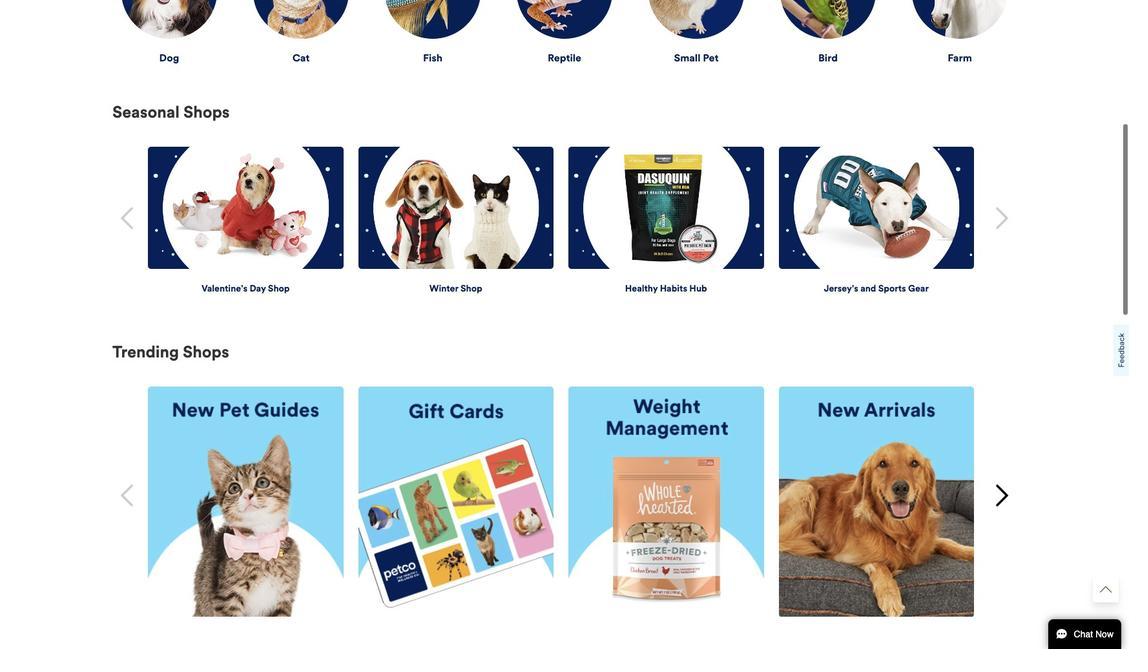 Task type: locate. For each thing, give the bounding box(es) containing it.
small
[[675, 52, 701, 64]]

reptile link
[[542, 52, 588, 71]]

1 < button from the top
[[110, 201, 145, 236]]

trending shops
[[112, 342, 229, 362]]

valentine's day shop
[[202, 283, 290, 294]]

winter
[[430, 283, 459, 294]]

farm
[[948, 52, 973, 64]]

styled arrow button link
[[1094, 577, 1120, 602]]

1 horizontal spatial shop
[[461, 283, 483, 294]]

jersey's and sports gear link
[[818, 282, 936, 303]]

fish
[[423, 52, 443, 64]]

2 < from the top
[[124, 487, 131, 503]]

habits
[[660, 283, 688, 294]]

2 shops from the top
[[183, 342, 229, 362]]

healthy
[[626, 283, 658, 294]]

shops
[[184, 102, 230, 122], [183, 342, 229, 362]]

1 vertical spatial >
[[999, 487, 1006, 503]]

<
[[124, 210, 131, 226], [124, 487, 131, 503]]

2 < button from the top
[[110, 477, 145, 513]]

0 horizontal spatial shop
[[268, 283, 290, 294]]

>
[[999, 210, 1006, 226], [999, 487, 1006, 503]]

> button for seasonal shops
[[985, 201, 1020, 236]]

shops right trending
[[183, 342, 229, 362]]

1 shops from the top
[[184, 102, 230, 122]]

1 vertical spatial < button
[[110, 477, 145, 513]]

sports
[[879, 283, 907, 294]]

small pet link
[[668, 52, 726, 71]]

hub
[[690, 283, 708, 294]]

0 vertical spatial <
[[124, 210, 131, 226]]

dog link
[[153, 52, 186, 71]]

1 < from the top
[[124, 210, 131, 226]]

1 vertical spatial shops
[[183, 342, 229, 362]]

jersey's
[[825, 283, 859, 294]]

< button
[[110, 201, 145, 236], [110, 477, 145, 513]]

1 vertical spatial <
[[124, 487, 131, 503]]

fish link
[[417, 52, 449, 71]]

shop right winter
[[461, 283, 483, 294]]

seasonal shops
[[112, 102, 230, 122]]

pet
[[703, 52, 719, 64]]

bird
[[819, 52, 838, 64]]

2 > from the top
[[999, 487, 1006, 503]]

shop right day
[[268, 283, 290, 294]]

cat
[[293, 52, 310, 64]]

0 vertical spatial > button
[[985, 201, 1020, 236]]

1 shop from the left
[[268, 283, 290, 294]]

shops right seasonal
[[184, 102, 230, 122]]

1 > button from the top
[[985, 201, 1020, 236]]

2 > button from the top
[[985, 477, 1020, 513]]

0 vertical spatial shops
[[184, 102, 230, 122]]

shop
[[268, 283, 290, 294], [461, 283, 483, 294]]

0 vertical spatial < button
[[110, 201, 145, 236]]

healthy habits hub link
[[619, 282, 714, 303]]

1 vertical spatial > button
[[985, 477, 1020, 513]]

< for seasonal shops
[[124, 210, 131, 226]]

> button
[[985, 201, 1020, 236], [985, 477, 1020, 513]]

1 > from the top
[[999, 210, 1006, 226]]

shops for seasonal shops
[[184, 102, 230, 122]]

winter shop
[[430, 283, 483, 294]]

0 vertical spatial >
[[999, 210, 1006, 226]]



Task type: describe. For each thing, give the bounding box(es) containing it.
valentine's
[[202, 283, 248, 294]]

reptile
[[548, 52, 582, 64]]

< for trending shops
[[124, 487, 131, 503]]

bird link
[[813, 52, 845, 71]]

small pet
[[675, 52, 719, 64]]

day
[[250, 283, 266, 294]]

scroll to top image
[[1101, 584, 1113, 595]]

jersey's and sports gear
[[825, 283, 930, 294]]

valentine's day shop link
[[195, 282, 296, 303]]

cat link
[[286, 52, 316, 71]]

> for seasonal shops
[[999, 210, 1006, 226]]

healthy habits hub
[[626, 283, 708, 294]]

2 shop from the left
[[461, 283, 483, 294]]

< button for trending
[[110, 477, 145, 513]]

seasonal
[[112, 102, 180, 122]]

gear
[[909, 283, 930, 294]]

and
[[861, 283, 877, 294]]

winter shop link
[[423, 282, 489, 303]]

> for trending shops
[[999, 487, 1006, 503]]

trending
[[112, 342, 179, 362]]

shops for trending shops
[[183, 342, 229, 362]]

dog
[[159, 52, 179, 64]]

farm link
[[942, 52, 979, 71]]

< button for seasonal
[[110, 201, 145, 236]]

> button for trending shops
[[985, 477, 1020, 513]]



Task type: vqa. For each thing, say whether or not it's contained in the screenshot.
bottom > BUTTON
yes



